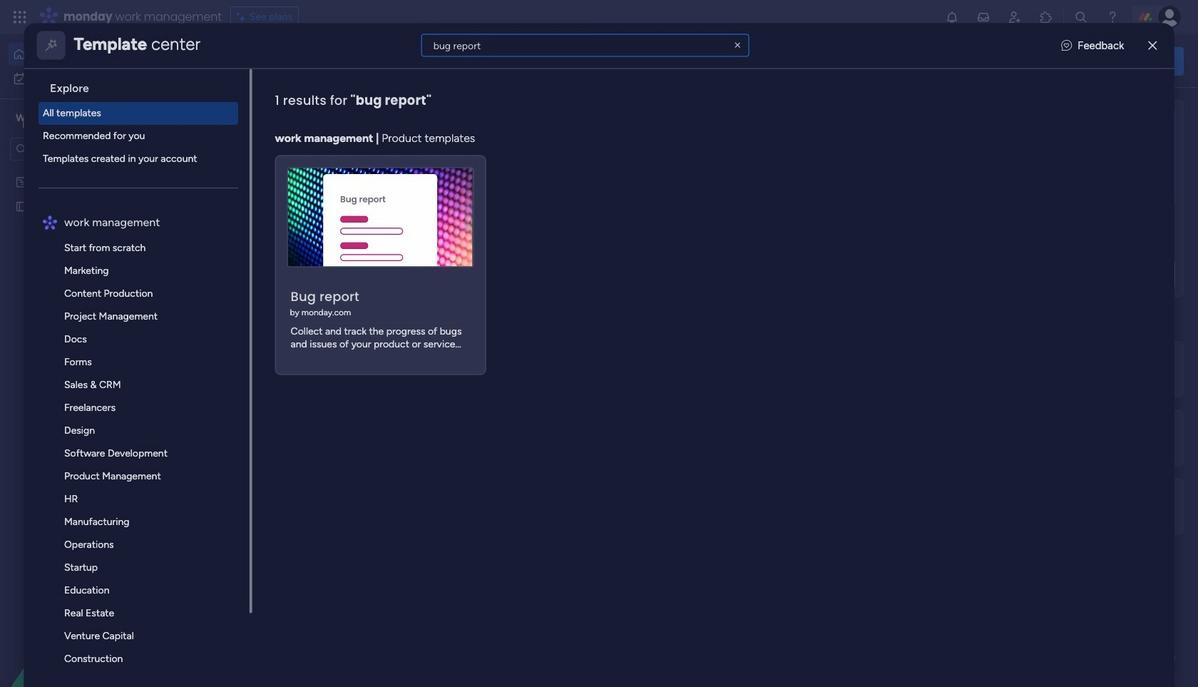 Task type: locate. For each thing, give the bounding box(es) containing it.
0 element
[[364, 340, 382, 357]]

1 vertical spatial option
[[9, 67, 173, 90]]

close recently visited image
[[220, 116, 238, 133]]

0 horizontal spatial lottie animation image
[[0, 543, 182, 687]]

lottie animation image
[[567, 34, 968, 88], [0, 543, 182, 687]]

v2 user feedback image
[[1062, 37, 1073, 53]]

workspace selection element
[[14, 110, 113, 128]]

public board image
[[15, 199, 29, 213], [238, 260, 254, 276], [474, 260, 490, 276]]

1 horizontal spatial workspace image
[[244, 431, 278, 465]]

explore element
[[38, 101, 249, 170]]

1 vertical spatial workspace image
[[244, 431, 278, 465]]

help center element
[[970, 409, 1184, 466]]

0 vertical spatial option
[[9, 43, 173, 66]]

1 component image from the left
[[238, 283, 251, 296]]

0 vertical spatial workspace image
[[14, 111, 28, 126]]

clear search image
[[733, 40, 744, 51]]

update feed image
[[977, 10, 991, 24]]

v2 user feedback image
[[982, 53, 993, 69]]

quick search results list box
[[220, 133, 936, 323]]

0 horizontal spatial workspace image
[[14, 111, 28, 126]]

1 horizontal spatial component image
[[474, 283, 487, 296]]

1 horizontal spatial lottie animation image
[[567, 34, 968, 88]]

component image
[[238, 283, 251, 296], [474, 283, 487, 296]]

option
[[9, 43, 173, 66], [9, 67, 173, 90], [0, 169, 182, 172]]

templates image image
[[983, 108, 1172, 206]]

list box
[[30, 69, 252, 687], [0, 167, 182, 411]]

1 horizontal spatial lottie animation element
[[567, 34, 968, 88]]

2 component image from the left
[[474, 283, 487, 296]]

2 horizontal spatial public board image
[[474, 260, 490, 276]]

add to favorites image
[[426, 261, 440, 275]]

0 horizontal spatial lottie animation element
[[0, 543, 182, 687]]

0 horizontal spatial component image
[[238, 283, 251, 296]]

v2 bolt switch image
[[1093, 53, 1102, 69]]

None search field
[[422, 34, 750, 57]]

heading
[[38, 69, 249, 101]]

0 horizontal spatial public board image
[[15, 199, 29, 213]]

1 vertical spatial lottie animation image
[[0, 543, 182, 687]]

lottie animation element
[[567, 34, 968, 88], [0, 543, 182, 687]]

1 vertical spatial lottie animation element
[[0, 543, 182, 687]]

workspace image
[[14, 111, 28, 126], [244, 431, 278, 465]]

search everything image
[[1075, 10, 1089, 24]]



Task type: vqa. For each thing, say whether or not it's contained in the screenshot.
ADD TO FAVORITES ICON
yes



Task type: describe. For each thing, give the bounding box(es) containing it.
getting started element
[[970, 341, 1184, 398]]

monday marketplace image
[[1040, 10, 1054, 24]]

workspace image inside "element"
[[14, 111, 28, 126]]

Search in workspace field
[[30, 141, 119, 157]]

bob builder image
[[1159, 6, 1182, 29]]

0 vertical spatial lottie animation image
[[567, 34, 968, 88]]

0 vertical spatial lottie animation element
[[567, 34, 968, 88]]

select product image
[[13, 10, 27, 24]]

notifications image
[[945, 10, 960, 24]]

close image
[[1149, 40, 1158, 51]]

1 horizontal spatial public board image
[[238, 260, 254, 276]]

work management templates element
[[38, 236, 249, 687]]

help image
[[1106, 10, 1120, 24]]

see plans image
[[237, 9, 250, 25]]

2 vertical spatial option
[[0, 169, 182, 172]]

Search by template name, creator or description search field
[[422, 34, 750, 57]]

contact sales element
[[970, 478, 1184, 535]]

invite members image
[[1008, 10, 1022, 24]]



